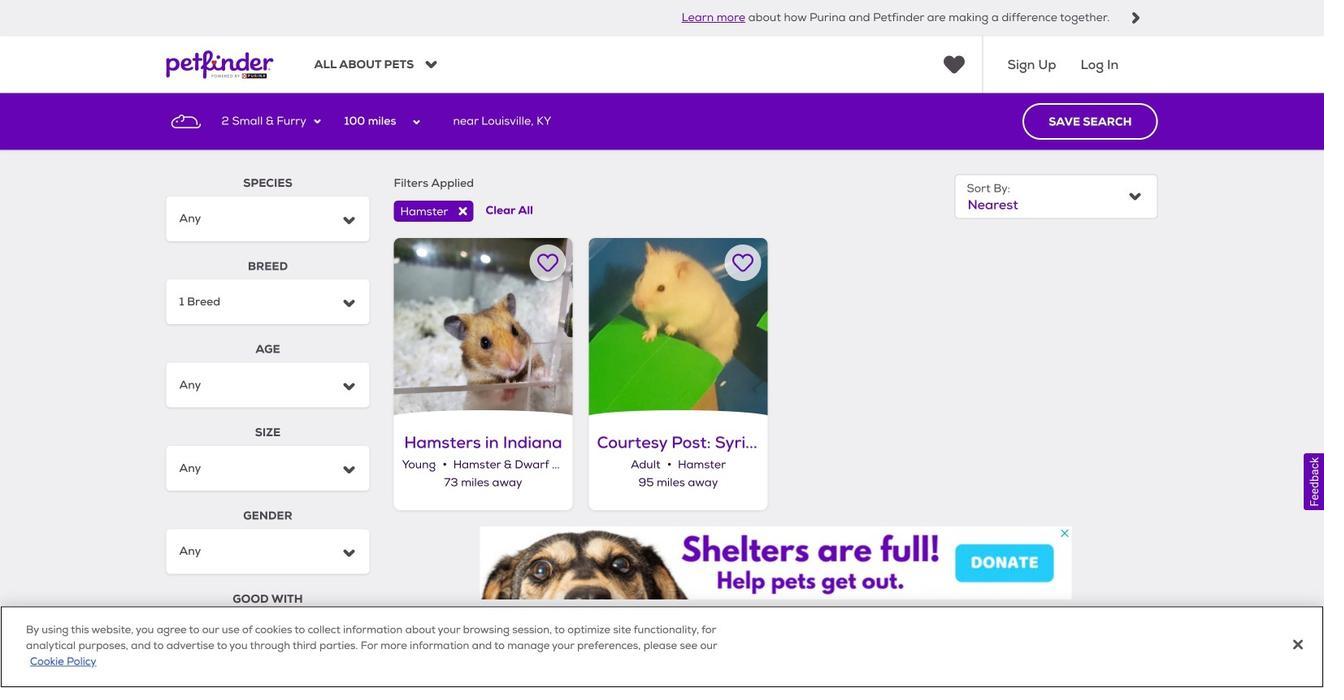 Task type: vqa. For each thing, say whether or not it's contained in the screenshot.
'TUCKER, adoptable Dog, Adult Male Poodle Mix, 34 miles away.' image
no



Task type: locate. For each thing, give the bounding box(es) containing it.
petfinder home image
[[166, 36, 274, 93]]

advertisement element
[[480, 527, 1072, 600]]

main content
[[0, 93, 1324, 689]]



Task type: describe. For each thing, give the bounding box(es) containing it.
privacy alert dialog
[[0, 606, 1324, 689]]

hamsters in indiana, adoptable hamster, young female hamster & dwarf hamster mix, 73 miles away. image
[[394, 238, 573, 417]]

courtesy post: syrian hamster, adoptable hamster, adult female hamster, 95 miles away. image
[[589, 238, 768, 417]]



